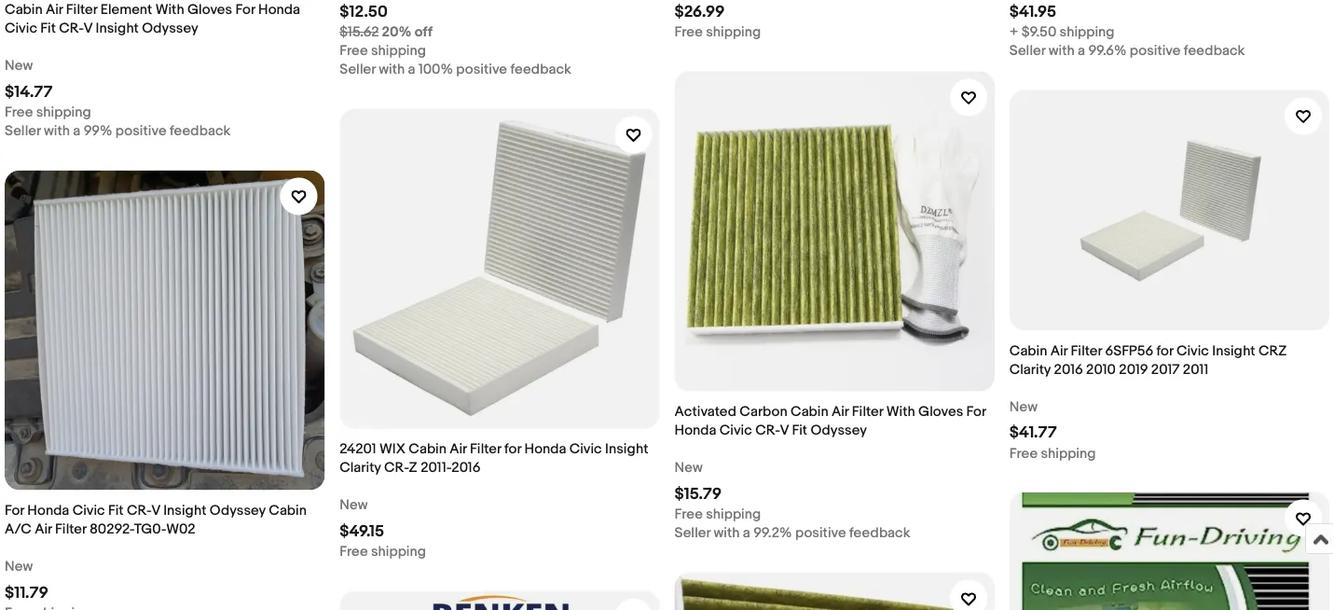 Task type: vqa. For each thing, say whether or not it's contained in the screenshot.
Activated Carbon Cabin Air Filter With Gloves For Honda Civic CR-V Fit Odyssey
yes



Task type: describe. For each thing, give the bounding box(es) containing it.
with inside $12.50 $15.62 20% off free shipping seller with a 100% positive feedback
[[379, 61, 405, 78]]

shipping for $14.77
[[36, 104, 91, 121]]

new text field for $11.79
[[5, 558, 33, 576]]

odyssey inside for honda civic fit cr-v insight odyssey cabin a/c air filter 80292-tg0-w02
[[210, 503, 266, 520]]

for inside cabin air filter element with gloves for honda civic  fit cr-v insight odyssey
[[236, 2, 255, 18]]

clarity inside cabin air filter 6sfp56 for civic insight crz clarity 2016 2010 2019 2017 2011
[[1010, 361, 1051, 378]]

element
[[100, 2, 152, 18]]

6sfp56
[[1106, 343, 1154, 359]]

off
[[415, 24, 433, 41]]

activated carbon cabin air filter with gloves for honda civic cr-v fit odyssey
[[675, 404, 986, 439]]

carbon
[[740, 404, 788, 421]]

civic inside cabin air filter element with gloves for honda civic  fit cr-v insight odyssey
[[5, 20, 37, 37]]

new text field up $14.77
[[5, 57, 33, 75]]

2017
[[1152, 361, 1180, 378]]

v for $15.79
[[780, 423, 789, 439]]

z
[[409, 460, 418, 477]]

free shipping text field down $41.77 "text field"
[[1010, 444, 1096, 463]]

for inside for honda civic fit cr-v insight odyssey cabin a/c air filter 80292-tg0-w02
[[5, 503, 24, 520]]

free shipping text field for $15.62
[[340, 42, 426, 60]]

$15.79 text field
[[675, 485, 722, 504]]

wix
[[380, 441, 406, 458]]

air inside activated carbon cabin air filter with gloves for honda civic cr-v fit odyssey
[[832, 404, 849, 421]]

a for $14.77
[[73, 123, 80, 140]]

Seller with a 99.6% positive feedback text field
[[1010, 42, 1246, 61]]

Seller with a 100% positive feedback text field
[[340, 60, 572, 79]]

with inside activated carbon cabin air filter with gloves for honda civic cr-v fit odyssey
[[887, 404, 916, 421]]

$26.99 text field
[[675, 2, 725, 22]]

$26.99 free shipping
[[675, 2, 761, 41]]

cabin air filter element with gloves for honda civic  fit cr-v insight odyssey
[[5, 2, 300, 37]]

$49.15
[[340, 522, 384, 542]]

free shipping text field for $15.79
[[675, 506, 761, 524]]

99.2%
[[754, 525, 792, 542]]

$12.50
[[340, 2, 388, 22]]

v inside for honda civic fit cr-v insight odyssey cabin a/c air filter 80292-tg0-w02
[[151, 503, 160, 520]]

air inside cabin air filter element with gloves for honda civic  fit cr-v insight odyssey
[[46, 2, 63, 18]]

$12.50 $15.62 20% off free shipping seller with a 100% positive feedback
[[340, 2, 572, 78]]

new for $49.15
[[340, 497, 368, 514]]

feedback for +
[[1184, 43, 1246, 60]]

fit inside cabin air filter element with gloves for honda civic  fit cr-v insight odyssey
[[40, 20, 56, 37]]

activated
[[675, 404, 737, 421]]

cabin inside for honda civic fit cr-v insight odyssey cabin a/c air filter 80292-tg0-w02
[[269, 503, 307, 520]]

fit inside for honda civic fit cr-v insight odyssey cabin a/c air filter 80292-tg0-w02
[[108, 503, 124, 520]]

$15.62
[[340, 24, 379, 41]]

new $41.77 free shipping
[[1010, 399, 1096, 462]]

honda inside activated carbon cabin air filter with gloves for honda civic cr-v fit odyssey
[[675, 423, 717, 439]]

new text field for $49.15
[[340, 496, 368, 515]]

seller for $15.79
[[675, 525, 711, 542]]

new for $15.79
[[675, 460, 703, 477]]

Seller with a 99.2% positive feedback text field
[[675, 524, 911, 543]]

$41.77 text field
[[1010, 423, 1057, 443]]

for inside activated carbon cabin air filter with gloves for honda civic cr-v fit odyssey
[[967, 404, 986, 421]]

feedback inside $12.50 $15.62 20% off free shipping seller with a 100% positive feedback
[[511, 61, 572, 78]]

$26.99
[[675, 2, 725, 22]]

for honda civic fit cr-v insight odyssey cabin a/c air filter 80292-tg0-w02
[[5, 503, 307, 538]]

cr- for $14.77
[[59, 20, 84, 37]]

positive for $14.77
[[116, 123, 167, 140]]

filter inside for honda civic fit cr-v insight odyssey cabin a/c air filter 80292-tg0-w02
[[55, 521, 86, 538]]

shipping inside $12.50 $15.62 20% off free shipping seller with a 100% positive feedback
[[371, 43, 426, 60]]

New text field
[[675, 459, 703, 478]]

$11.79 text field
[[5, 583, 48, 603]]

new text field for $41.77
[[1010, 398, 1038, 416]]

cr- inside for honda civic fit cr-v insight odyssey cabin a/c air filter 80292-tg0-w02
[[127, 503, 151, 520]]

a inside $12.50 $15.62 20% off free shipping seller with a 100% positive feedback
[[408, 61, 416, 78]]

free shipping text field for $14.77
[[5, 103, 91, 122]]

odyssey for $14.77
[[142, 20, 198, 37]]

seller for +
[[1010, 43, 1046, 60]]

a for $15.79
[[743, 525, 751, 542]]

air inside cabin air filter 6sfp56 for civic insight crz clarity 2016 2010 2019 2017 2011
[[1051, 343, 1068, 359]]

2016 inside cabin air filter 6sfp56 for civic insight crz clarity 2016 2010 2019 2017 2011
[[1054, 361, 1084, 378]]

$9.50
[[1022, 24, 1057, 41]]

insight inside cabin air filter element with gloves for honda civic  fit cr-v insight odyssey
[[96, 20, 139, 37]]

free shipping text field down $26.99 text field
[[675, 23, 761, 42]]

new $11.79
[[5, 559, 48, 603]]

new for $41.77
[[1010, 399, 1038, 415]]

free inside $12.50 $15.62 20% off free shipping seller with a 100% positive feedback
[[340, 43, 368, 60]]

new for $14.77
[[5, 58, 33, 74]]

with for +
[[1049, 43, 1075, 60]]

$41.77
[[1010, 423, 1057, 443]]



Task type: locate. For each thing, give the bounding box(es) containing it.
cr- up new $14.77 free shipping seller with a 99% positive feedback
[[59, 20, 84, 37]]

1 horizontal spatial for
[[1157, 343, 1174, 359]]

with left "99.2%"
[[714, 525, 740, 542]]

v inside activated carbon cabin air filter with gloves for honda civic cr-v fit odyssey
[[780, 423, 789, 439]]

1 vertical spatial with
[[887, 404, 916, 421]]

a inside new $14.77 free shipping seller with a 99% positive feedback
[[73, 123, 80, 140]]

2016 right z
[[452, 460, 481, 477]]

gloves inside activated carbon cabin air filter with gloves for honda civic cr-v fit odyssey
[[919, 404, 964, 421]]

a for +
[[1078, 43, 1086, 60]]

new up '$41.77'
[[1010, 399, 1038, 415]]

seller inside $41.95 + $9.50 shipping seller with a 99.6% positive feedback
[[1010, 43, 1046, 60]]

+ $9.50 shipping text field
[[1010, 23, 1115, 42]]

cr- down wix
[[384, 460, 409, 477]]

$12.50 text field
[[340, 2, 388, 22]]

cabin inside cabin air filter element with gloves for honda civic  fit cr-v insight odyssey
[[5, 2, 43, 18]]

0 horizontal spatial gloves
[[188, 2, 232, 18]]

shipping down $26.99 text field
[[706, 24, 761, 41]]

2 horizontal spatial v
[[780, 423, 789, 439]]

$14.77
[[5, 82, 53, 102]]

cabin
[[5, 2, 43, 18], [1010, 343, 1048, 359], [791, 404, 829, 421], [409, 441, 447, 458], [269, 503, 307, 520]]

0 vertical spatial 2016
[[1054, 361, 1084, 378]]

shipping inside 'new $49.15 free shipping'
[[371, 544, 426, 561]]

civic inside activated carbon cabin air filter with gloves for honda civic cr-v fit odyssey
[[720, 423, 753, 439]]

v
[[84, 20, 93, 37], [780, 423, 789, 439], [151, 503, 160, 520]]

v for $14.77
[[84, 20, 93, 37]]

cr- down carbon
[[756, 423, 780, 439]]

new text field up $49.15
[[340, 496, 368, 515]]

odyssey
[[142, 20, 198, 37], [811, 423, 867, 439], [210, 503, 266, 520]]

Free shipping text field
[[675, 23, 761, 42], [340, 42, 426, 60], [5, 103, 91, 122], [1010, 444, 1096, 463], [675, 506, 761, 524]]

a left 100% at top
[[408, 61, 416, 78]]

new for $11.79
[[5, 559, 33, 576]]

shipping inside new $14.77 free shipping seller with a 99% positive feedback
[[36, 104, 91, 121]]

new inside the new $11.79
[[5, 559, 33, 576]]

0 vertical spatial fit
[[40, 20, 56, 37]]

free down $26.99
[[675, 24, 703, 41]]

0 horizontal spatial v
[[84, 20, 93, 37]]

new up $14.77
[[5, 58, 33, 74]]

seller down $14.77 text box
[[5, 123, 41, 140]]

free inside new $14.77 free shipping seller with a 99% positive feedback
[[5, 104, 33, 121]]

80292-
[[89, 521, 134, 538]]

air inside 24201 wix cabin air filter for honda civic insight clarity cr-z 2011-2016
[[450, 441, 467, 458]]

a/c
[[5, 521, 32, 538]]

gloves
[[188, 2, 232, 18], [919, 404, 964, 421]]

new text field up '$41.77'
[[1010, 398, 1038, 416]]

seller down the $15.79 text box
[[675, 525, 711, 542]]

cr- up tg0-
[[127, 503, 151, 520]]

shipping inside $26.99 free shipping
[[706, 24, 761, 41]]

with down "20%"
[[379, 61, 405, 78]]

clarity
[[1010, 361, 1051, 378], [340, 460, 381, 477]]

0 horizontal spatial 2016
[[452, 460, 481, 477]]

seller down $9.50
[[1010, 43, 1046, 60]]

2 vertical spatial v
[[151, 503, 160, 520]]

shipping for $41.77
[[1041, 445, 1096, 462]]

$41.95
[[1010, 2, 1057, 22]]

air right carbon
[[832, 404, 849, 421]]

insight inside cabin air filter 6sfp56 for civic insight crz clarity 2016 2010 2019 2017 2011
[[1213, 343, 1256, 359]]

$11.79
[[5, 583, 48, 603]]

free down $49.15
[[340, 544, 368, 561]]

2 vertical spatial for
[[5, 503, 24, 520]]

0 vertical spatial for
[[236, 2, 255, 18]]

new up the $15.79 text box
[[675, 460, 703, 477]]

fit up 80292-
[[108, 503, 124, 520]]

1 horizontal spatial clarity
[[1010, 361, 1051, 378]]

2 horizontal spatial for
[[967, 404, 986, 421]]

1 horizontal spatial gloves
[[919, 404, 964, 421]]

seller inside $12.50 $15.62 20% off free shipping seller with a 100% positive feedback
[[340, 61, 376, 78]]

free inside new $15.79 free shipping seller with a 99.2% positive feedback
[[675, 507, 703, 523]]

new inside new $14.77 free shipping seller with a 99% positive feedback
[[5, 58, 33, 74]]

v up new $14.77 free shipping seller with a 99% positive feedback
[[84, 20, 93, 37]]

seller for $14.77
[[5, 123, 41, 140]]

2011
[[1183, 361, 1209, 378]]

$41.95 + $9.50 shipping seller with a 99.6% positive feedback
[[1010, 2, 1246, 60]]

new $49.15 free shipping
[[340, 497, 426, 561]]

feedback for $14.77
[[170, 123, 231, 140]]

1 horizontal spatial odyssey
[[210, 503, 266, 520]]

free inside $26.99 free shipping
[[675, 24, 703, 41]]

positive right "99.2%"
[[796, 525, 847, 542]]

seller
[[1010, 43, 1046, 60], [340, 61, 376, 78], [5, 123, 41, 140], [675, 525, 711, 542]]

shipping down $49.15
[[371, 544, 426, 561]]

for inside 24201 wix cabin air filter for honda civic insight clarity cr-z 2011-2016
[[505, 441, 521, 458]]

for
[[236, 2, 255, 18], [967, 404, 986, 421], [5, 503, 24, 520]]

positive right 100% at top
[[456, 61, 507, 78]]

seller inside new $14.77 free shipping seller with a 99% positive feedback
[[5, 123, 41, 140]]

free shipping text field down the $15.79 text box
[[675, 506, 761, 524]]

New text field
[[5, 57, 33, 75], [1010, 398, 1038, 416], [340, 496, 368, 515], [5, 558, 33, 576]]

free down $14.77 text box
[[5, 104, 33, 121]]

0 horizontal spatial fit
[[40, 20, 56, 37]]

new inside new $15.79 free shipping seller with a 99.2% positive feedback
[[675, 460, 703, 477]]

with down + $9.50 shipping text box
[[1049, 43, 1075, 60]]

clarity down 24201
[[340, 460, 381, 477]]

Free shipping text field
[[340, 543, 426, 562]]

free shipping text field down $14.77
[[5, 103, 91, 122]]

filter inside cabin air filter 6sfp56 for civic insight crz clarity 2016 2010 2019 2017 2011
[[1071, 343, 1103, 359]]

v inside cabin air filter element with gloves for honda civic  fit cr-v insight odyssey
[[84, 20, 93, 37]]

air left '6sfp56'
[[1051, 343, 1068, 359]]

civic inside 24201 wix cabin air filter for honda civic insight clarity cr-z 2011-2016
[[570, 441, 602, 458]]

a
[[1078, 43, 1086, 60], [408, 61, 416, 78], [73, 123, 80, 140], [743, 525, 751, 542]]

with inside cabin air filter element with gloves for honda civic  fit cr-v insight odyssey
[[155, 2, 184, 18]]

v down carbon
[[780, 423, 789, 439]]

seller inside new $15.79 free shipping seller with a 99.2% positive feedback
[[675, 525, 711, 542]]

free shipping text field down "20%"
[[340, 42, 426, 60]]

seller down $15.62
[[340, 61, 376, 78]]

feedback inside new $15.79 free shipping seller with a 99.2% positive feedback
[[850, 525, 911, 542]]

air up 2011-
[[450, 441, 467, 458]]

civic inside for honda civic fit cr-v insight odyssey cabin a/c air filter 80292-tg0-w02
[[72, 503, 105, 520]]

positive for $15.79
[[796, 525, 847, 542]]

0 horizontal spatial for
[[505, 441, 521, 458]]

filter inside activated carbon cabin air filter with gloves for honda civic cr-v fit odyssey
[[852, 404, 884, 421]]

with for $15.79
[[714, 525, 740, 542]]

positive right the 99%
[[116, 123, 167, 140]]

0 horizontal spatial clarity
[[340, 460, 381, 477]]

cr- for $15.79
[[756, 423, 780, 439]]

new inside new $41.77 free shipping
[[1010, 399, 1038, 415]]

20%
[[382, 24, 412, 41]]

for
[[1157, 343, 1174, 359], [505, 441, 521, 458]]

honda inside for honda civic fit cr-v insight odyssey cabin a/c air filter 80292-tg0-w02
[[27, 503, 69, 520]]

honda
[[258, 2, 300, 18], [675, 423, 717, 439], [525, 441, 567, 458], [27, 503, 69, 520]]

feedback for $15.79
[[850, 525, 911, 542]]

air right a/c at the left bottom
[[35, 521, 52, 538]]

2016 left 2010
[[1054, 361, 1084, 378]]

positive inside new $14.77 free shipping seller with a 99% positive feedback
[[116, 123, 167, 140]]

cabin inside 24201 wix cabin air filter for honda civic insight clarity cr-z 2011-2016
[[409, 441, 447, 458]]

insight inside for honda civic fit cr-v insight odyssey cabin a/c air filter 80292-tg0-w02
[[163, 503, 207, 520]]

filter inside cabin air filter element with gloves for honda civic  fit cr-v insight odyssey
[[66, 2, 97, 18]]

a left "99.2%"
[[743, 525, 751, 542]]

24201
[[340, 441, 376, 458]]

24201 wix cabin air filter for honda civic insight clarity cr-z 2011-2016
[[340, 441, 649, 477]]

filter inside 24201 wix cabin air filter for honda civic insight clarity cr-z 2011-2016
[[470, 441, 501, 458]]

air inside for honda civic fit cr-v insight odyssey cabin a/c air filter 80292-tg0-w02
[[35, 521, 52, 538]]

odyssey for $15.79
[[811, 423, 867, 439]]

1 horizontal spatial with
[[887, 404, 916, 421]]

1 horizontal spatial fit
[[108, 503, 124, 520]]

free inside new $41.77 free shipping
[[1010, 445, 1038, 462]]

shipping inside $41.95 + $9.50 shipping seller with a 99.6% positive feedback
[[1060, 24, 1115, 41]]

free for $49.15
[[340, 544, 368, 561]]

odyssey inside activated carbon cabin air filter with gloves for honda civic cr-v fit odyssey
[[811, 423, 867, 439]]

with
[[155, 2, 184, 18], [887, 404, 916, 421]]

shipping up 99.6%
[[1060, 24, 1115, 41]]

clarity up '$41.77'
[[1010, 361, 1051, 378]]

free inside 'new $49.15 free shipping'
[[340, 544, 368, 561]]

positive inside $12.50 $15.62 20% off free shipping seller with a 100% positive feedback
[[456, 61, 507, 78]]

2 horizontal spatial odyssey
[[811, 423, 867, 439]]

1 vertical spatial fit
[[792, 423, 808, 439]]

2016 inside 24201 wix cabin air filter for honda civic insight clarity cr-z 2011-2016
[[452, 460, 481, 477]]

2 vertical spatial fit
[[108, 503, 124, 520]]

2011-
[[421, 460, 452, 477]]

gloves inside cabin air filter element with gloves for honda civic  fit cr-v insight odyssey
[[188, 2, 232, 18]]

2010
[[1087, 361, 1116, 378]]

0 vertical spatial for
[[1157, 343, 1174, 359]]

free for $14.77
[[5, 104, 33, 121]]

shipping for $15.79
[[706, 507, 761, 523]]

1 horizontal spatial 2016
[[1054, 361, 1084, 378]]

with
[[1049, 43, 1075, 60], [379, 61, 405, 78], [44, 123, 70, 140], [714, 525, 740, 542]]

0 vertical spatial clarity
[[1010, 361, 1051, 378]]

with inside $41.95 + $9.50 shipping seller with a 99.6% positive feedback
[[1049, 43, 1075, 60]]

air left element
[[46, 2, 63, 18]]

positive inside $41.95 + $9.50 shipping seller with a 99.6% positive feedback
[[1130, 43, 1181, 60]]

civic inside cabin air filter 6sfp56 for civic insight crz clarity 2016 2010 2019 2017 2011
[[1177, 343, 1210, 359]]

2016
[[1054, 361, 1084, 378], [452, 460, 481, 477]]

1 vertical spatial 2016
[[452, 460, 481, 477]]

feedback inside $41.95 + $9.50 shipping seller with a 99.6% positive feedback
[[1184, 43, 1246, 60]]

fit up $14.77 text box
[[40, 20, 56, 37]]

1 vertical spatial gloves
[[919, 404, 964, 421]]

fit
[[40, 20, 56, 37], [792, 423, 808, 439], [108, 503, 124, 520]]

v up tg0-
[[151, 503, 160, 520]]

1 vertical spatial for
[[505, 441, 521, 458]]

honda inside cabin air filter element with gloves for honda civic  fit cr-v insight odyssey
[[258, 2, 300, 18]]

shipping inside new $41.77 free shipping
[[1041, 445, 1096, 462]]

shipping for +
[[1060, 24, 1115, 41]]

None text field
[[5, 604, 91, 610]]

with for $14.77
[[44, 123, 70, 140]]

fit inside activated carbon cabin air filter with gloves for honda civic cr-v fit odyssey
[[792, 423, 808, 439]]

2 vertical spatial odyssey
[[210, 503, 266, 520]]

new up $49.15
[[340, 497, 368, 514]]

free
[[675, 24, 703, 41], [340, 43, 368, 60], [5, 104, 33, 121], [1010, 445, 1038, 462], [675, 507, 703, 523], [340, 544, 368, 561]]

shipping inside new $15.79 free shipping seller with a 99.2% positive feedback
[[706, 507, 761, 523]]

positive inside new $15.79 free shipping seller with a 99.2% positive feedback
[[796, 525, 847, 542]]

+
[[1010, 24, 1019, 41]]

shipping for $49.15
[[371, 544, 426, 561]]

shipping down '$41.77'
[[1041, 445, 1096, 462]]

a inside new $15.79 free shipping seller with a 99.2% positive feedback
[[743, 525, 751, 542]]

free for $15.79
[[675, 507, 703, 523]]

new
[[5, 58, 33, 74], [1010, 399, 1038, 415], [675, 460, 703, 477], [340, 497, 368, 514], [5, 559, 33, 576]]

free down the $15.79 text box
[[675, 507, 703, 523]]

w02
[[166, 521, 196, 538]]

fit up new $15.79 free shipping seller with a 99.2% positive feedback
[[792, 423, 808, 439]]

free down '$41.77'
[[1010, 445, 1038, 462]]

shipping
[[706, 24, 761, 41], [1060, 24, 1115, 41], [371, 43, 426, 60], [36, 104, 91, 121], [1041, 445, 1096, 462], [706, 507, 761, 523], [371, 544, 426, 561]]

shipping up the 99%
[[36, 104, 91, 121]]

new $15.79 free shipping seller with a 99.2% positive feedback
[[675, 460, 911, 542]]

1 vertical spatial clarity
[[340, 460, 381, 477]]

cabin inside cabin air filter 6sfp56 for civic insight crz clarity 2016 2010 2019 2017 2011
[[1010, 343, 1048, 359]]

free for $41.77
[[1010, 445, 1038, 462]]

insight
[[96, 20, 139, 37], [1213, 343, 1256, 359], [605, 441, 649, 458], [163, 503, 207, 520]]

$14.77 text field
[[5, 82, 53, 102]]

honda inside 24201 wix cabin air filter for honda civic insight clarity cr-z 2011-2016
[[525, 441, 567, 458]]

cr- for $49.15
[[384, 460, 409, 477]]

civic
[[5, 20, 37, 37], [1177, 343, 1210, 359], [720, 423, 753, 439], [570, 441, 602, 458], [72, 503, 105, 520]]

0 horizontal spatial odyssey
[[142, 20, 198, 37]]

air
[[46, 2, 63, 18], [1051, 343, 1068, 359], [832, 404, 849, 421], [450, 441, 467, 458], [35, 521, 52, 538]]

tg0-
[[134, 521, 166, 538]]

0 vertical spatial v
[[84, 20, 93, 37]]

shipping down $15.79
[[706, 507, 761, 523]]

1 horizontal spatial for
[[236, 2, 255, 18]]

filter
[[66, 2, 97, 18], [1071, 343, 1103, 359], [852, 404, 884, 421], [470, 441, 501, 458], [55, 521, 86, 538]]

cr- inside activated carbon cabin air filter with gloves for honda civic cr-v fit odyssey
[[756, 423, 780, 439]]

99%
[[84, 123, 112, 140]]

crz
[[1259, 343, 1288, 359]]

new text field up $11.79
[[5, 558, 33, 576]]

1 vertical spatial for
[[967, 404, 986, 421]]

cr-
[[59, 20, 84, 37], [756, 423, 780, 439], [384, 460, 409, 477], [127, 503, 151, 520]]

a left 99.6%
[[1078, 43, 1086, 60]]

new up $11.79
[[5, 559, 33, 576]]

with left the 99%
[[44, 123, 70, 140]]

new $14.77 free shipping seller with a 99% positive feedback
[[5, 58, 231, 140]]

0 horizontal spatial for
[[5, 503, 24, 520]]

1 vertical spatial v
[[780, 423, 789, 439]]

odyssey inside cabin air filter element with gloves for honda civic  fit cr-v insight odyssey
[[142, 20, 198, 37]]

2019
[[1120, 361, 1149, 378]]

$49.15 text field
[[340, 522, 384, 542]]

for inside cabin air filter 6sfp56 for civic insight crz clarity 2016 2010 2019 2017 2011
[[1157, 343, 1174, 359]]

insight inside 24201 wix cabin air filter for honda civic insight clarity cr-z 2011-2016
[[605, 441, 649, 458]]

a left the 99%
[[73, 123, 80, 140]]

shipping down "20%"
[[371, 43, 426, 60]]

99.6%
[[1089, 43, 1127, 60]]

previous price $15.62 20% off text field
[[340, 23, 433, 42]]

cabin air filter 6sfp56 for civic insight crz clarity 2016 2010 2019 2017 2011
[[1010, 343, 1288, 378]]

feedback inside new $14.77 free shipping seller with a 99% positive feedback
[[170, 123, 231, 140]]

0 vertical spatial odyssey
[[142, 20, 198, 37]]

cr- inside 24201 wix cabin air filter for honda civic insight clarity cr-z 2011-2016
[[384, 460, 409, 477]]

0 horizontal spatial with
[[155, 2, 184, 18]]

with inside new $15.79 free shipping seller with a 99.2% positive feedback
[[714, 525, 740, 542]]

cabin inside activated carbon cabin air filter with gloves for honda civic cr-v fit odyssey
[[791, 404, 829, 421]]

free down $15.62
[[340, 43, 368, 60]]

1 vertical spatial odyssey
[[811, 423, 867, 439]]

$15.79
[[675, 485, 722, 504]]

positive
[[1130, 43, 1181, 60], [456, 61, 507, 78], [116, 123, 167, 140], [796, 525, 847, 542]]

with inside new $14.77 free shipping seller with a 99% positive feedback
[[44, 123, 70, 140]]

positive for +
[[1130, 43, 1181, 60]]

2 horizontal spatial fit
[[792, 423, 808, 439]]

clarity inside 24201 wix cabin air filter for honda civic insight clarity cr-z 2011-2016
[[340, 460, 381, 477]]

0 vertical spatial gloves
[[188, 2, 232, 18]]

feedback
[[1184, 43, 1246, 60], [511, 61, 572, 78], [170, 123, 231, 140], [850, 525, 911, 542]]

100%
[[419, 61, 453, 78]]

a inside $41.95 + $9.50 shipping seller with a 99.6% positive feedback
[[1078, 43, 1086, 60]]

cr- inside cabin air filter element with gloves for honda civic  fit cr-v insight odyssey
[[59, 20, 84, 37]]

1 horizontal spatial v
[[151, 503, 160, 520]]

Seller with a 99% positive feedback text field
[[5, 122, 231, 141]]

positive right 99.6%
[[1130, 43, 1181, 60]]

0 vertical spatial with
[[155, 2, 184, 18]]

new inside 'new $49.15 free shipping'
[[340, 497, 368, 514]]

$41.95 text field
[[1010, 2, 1057, 22]]



